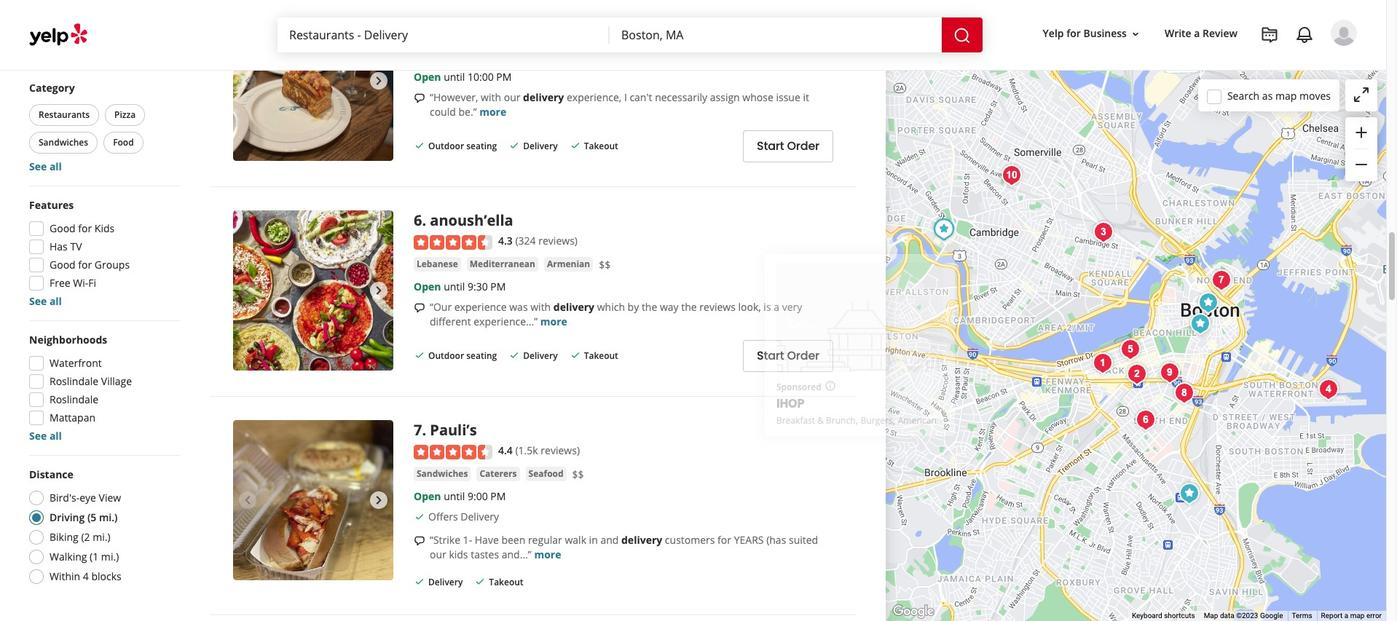 Task type: locate. For each thing, give the bounding box(es) containing it.
takeout down and..."
[[489, 576, 523, 589]]

$$ right armenian link
[[599, 258, 611, 272]]

4.4 star rating image
[[414, 445, 492, 460]]

the
[[642, 300, 657, 314], [681, 300, 697, 314]]

1-
[[463, 533, 472, 547]]

see up features
[[29, 160, 47, 173]]

. for 7
[[422, 421, 426, 440]]

moves
[[1300, 89, 1331, 102]]

0 vertical spatial start
[[757, 138, 784, 155]]

1 vertical spatial see all button
[[29, 294, 62, 308]]

map
[[1276, 89, 1297, 102], [1350, 612, 1365, 620]]

the salty pig image
[[1122, 360, 1151, 389]]

1 vertical spatial next image
[[370, 492, 388, 510]]

start order link for anoush'ella
[[743, 340, 833, 372]]

1 horizontal spatial $$
[[599, 258, 611, 272]]

2 . from the top
[[422, 211, 426, 231]]

2 start order link from the top
[[743, 340, 833, 372]]

1 start order link from the top
[[743, 130, 833, 162]]

mi.) for driving (5 mi.)
[[99, 511, 118, 525]]

reviews) up armenian
[[539, 234, 578, 248]]

3 all from the top
[[49, 429, 62, 443]]

report a map error
[[1321, 612, 1382, 620]]

delivery down experience..."
[[523, 350, 558, 362]]

1 vertical spatial start
[[757, 348, 784, 365]]

issue
[[776, 90, 800, 104]]

2 vertical spatial more
[[534, 548, 561, 562]]

search as map moves
[[1227, 89, 1331, 102]]

1 start order from the top
[[757, 138, 820, 155]]

1 vertical spatial previous image
[[239, 492, 256, 510]]

2 horizontal spatial a
[[1345, 612, 1349, 620]]

roslindale village
[[50, 374, 132, 388]]

. up 4.3 star rating image
[[422, 211, 426, 231]]

1 vertical spatial see
[[29, 294, 47, 308]]

pm for anoush'ella
[[491, 280, 506, 294]]

1 horizontal spatial seafood link
[[526, 467, 566, 481]]

1 vertical spatial seafood link
[[526, 467, 566, 481]]

mediterranean link
[[467, 257, 538, 272]]

start down is
[[757, 348, 784, 365]]

more down "our experience was with delivery
[[540, 315, 567, 328]]

for up hot and new
[[78, 23, 92, 37]]

terms
[[1292, 612, 1312, 620]]

with right was
[[531, 300, 551, 314]]

2 vertical spatial more link
[[534, 548, 561, 562]]

eye
[[80, 491, 96, 505]]

1 until from the top
[[444, 70, 465, 84]]

0 vertical spatial seating
[[466, 140, 497, 152]]

3 see all button from the top
[[29, 429, 62, 443]]

2 outdoor from the top
[[428, 350, 464, 362]]

seafood down 'find' text box
[[417, 48, 452, 60]]

anoush'ella image
[[1131, 406, 1160, 435]]

customers for years (has suited our kids tastes and..."
[[430, 533, 818, 562]]

could
[[430, 105, 456, 119]]

0 vertical spatial pm
[[496, 70, 512, 84]]

sandwiches inside group
[[39, 136, 88, 149]]

1 vertical spatial with
[[531, 300, 551, 314]]

by
[[628, 300, 639, 314]]

1 seating from the top
[[466, 140, 497, 152]]

0 horizontal spatial with
[[481, 90, 501, 104]]

good up hot
[[50, 23, 76, 37]]

next image for 6 . anoush'ella
[[370, 282, 388, 300]]

reviews)
[[539, 234, 578, 248], [541, 444, 580, 458]]

0 vertical spatial see
[[29, 160, 47, 173]]

0 vertical spatial 16 speech v2 image
[[414, 92, 425, 104]]

2 see from the top
[[29, 294, 47, 308]]

2 vertical spatial see all
[[29, 429, 62, 443]]

takeout down experience, i can't necessarily assign whose issue it could be."
[[584, 140, 618, 152]]

walking
[[50, 550, 87, 564]]

1 horizontal spatial a
[[1194, 27, 1200, 40]]

see all button
[[29, 160, 62, 173], [29, 294, 62, 308], [29, 429, 62, 443]]

anoush'ella
[[430, 211, 513, 231]]

with down 10:00
[[481, 90, 501, 104]]

more down '"strike 1- have been regular walk in and delivery'
[[534, 548, 561, 562]]

dumpling xuan image
[[1089, 218, 1118, 247]]

group containing category
[[26, 81, 181, 174]]

good
[[50, 23, 76, 37], [50, 221, 76, 235], [50, 258, 76, 272]]

4.3 star rating image
[[414, 235, 492, 250]]

mi.)
[[99, 511, 118, 525], [93, 530, 110, 544], [101, 550, 119, 564]]

none field up issue
[[621, 27, 930, 43]]

4
[[83, 570, 89, 584]]

a for write
[[1194, 27, 1200, 40]]

0 vertical spatial slideshow element
[[233, 1, 393, 161]]

1 vertical spatial seating
[[466, 350, 497, 362]]

3 see all from the top
[[29, 429, 62, 443]]

pm right 9:30
[[491, 280, 506, 294]]

map left error
[[1350, 612, 1365, 620]]

0 horizontal spatial a
[[774, 300, 780, 314]]

seafood button down 4.4 (1.5k reviews)
[[526, 467, 566, 481]]

roslindale down waterfront
[[50, 374, 99, 388]]

see all
[[29, 160, 62, 173], [29, 294, 62, 308], [29, 429, 62, 443]]

1 vertical spatial outdoor
[[428, 350, 464, 362]]

1 vertical spatial sandwiches button
[[414, 467, 471, 481]]

has
[[50, 240, 68, 254]]

1 vertical spatial all
[[49, 294, 62, 308]]

3 open from the top
[[414, 489, 441, 503]]

new
[[90, 42, 112, 55]]

see all down free
[[29, 294, 62, 308]]

0 horizontal spatial sandwiches button
[[29, 132, 98, 154]]

more down "however, with our delivery
[[479, 105, 506, 119]]

1 vertical spatial sandwiches
[[417, 468, 468, 480]]

3 see from the top
[[29, 429, 47, 443]]

1 none field from the left
[[289, 27, 598, 43]]

1 previous image from the top
[[239, 282, 256, 300]]

3 until from the top
[[444, 489, 465, 503]]

2 see all button from the top
[[29, 294, 62, 308]]

seafood down 4.4 (1.5k reviews)
[[529, 468, 564, 480]]

start order down very
[[757, 348, 820, 365]]

1 outdoor seating from the top
[[428, 140, 497, 152]]

1 vertical spatial start order link
[[743, 340, 833, 372]]

mi.) for biking (2 mi.)
[[93, 530, 110, 544]]

kids
[[95, 221, 115, 235]]

0 vertical spatial sandwiches button
[[29, 132, 98, 154]]

$$ down 4.4 (1.5k reviews)
[[572, 468, 584, 481]]

0 horizontal spatial our
[[430, 548, 446, 562]]

group
[[26, 81, 181, 174], [1346, 117, 1378, 181], [25, 198, 181, 309], [25, 333, 181, 444]]

2 vertical spatial see
[[29, 429, 47, 443]]

expand map image
[[1353, 86, 1370, 103]]

2 16 speech v2 image from the top
[[414, 302, 425, 314]]

sandwiches button down restaurants button on the top of the page
[[29, 132, 98, 154]]

mi.) for walking (1 mi.)
[[101, 550, 119, 564]]

1 16 speech v2 image from the top
[[414, 92, 425, 104]]

google
[[1260, 612, 1283, 620]]

5
[[414, 1, 422, 21]]

1 vertical spatial $$
[[572, 468, 584, 481]]

seating for saltie
[[466, 140, 497, 152]]

our down bars
[[504, 90, 520, 104]]

1 see from the top
[[29, 160, 47, 173]]

1 horizontal spatial seafood
[[529, 468, 564, 480]]

start for 5 . saltie girl
[[757, 138, 784, 155]]

pauli's image
[[1207, 266, 1236, 295]]

see all button for waterfront
[[29, 429, 62, 443]]

see all button up features
[[29, 160, 62, 173]]

roslindale
[[50, 374, 99, 388], [50, 393, 99, 407]]

1 vertical spatial delivery
[[554, 300, 595, 314]]

start order link down issue
[[743, 130, 833, 162]]

1 vertical spatial pm
[[491, 280, 506, 294]]

0 vertical spatial map
[[1276, 89, 1297, 102]]

the right way at the left of page
[[681, 300, 697, 314]]

2 start order from the top
[[757, 348, 820, 365]]

previous image
[[239, 282, 256, 300], [239, 492, 256, 510]]

see all for good for kids
[[29, 294, 62, 308]]

1 vertical spatial a
[[774, 300, 780, 314]]

until left 9:30
[[444, 280, 465, 294]]

see all button down the mattapan
[[29, 429, 62, 443]]

google image
[[890, 602, 938, 621]]

see up distance
[[29, 429, 47, 443]]

1 all from the top
[[49, 160, 62, 173]]

. left "saltie"
[[422, 1, 426, 21]]

0 vertical spatial see all button
[[29, 160, 62, 173]]

pm for pauli's
[[491, 489, 506, 503]]

1 vertical spatial takeout
[[584, 350, 618, 362]]

sandwiches link
[[414, 467, 471, 481]]

for left years
[[718, 533, 731, 547]]

pauli's link
[[430, 421, 477, 440]]

2 roslindale from the top
[[50, 393, 99, 407]]

groups
[[95, 258, 130, 272]]

1 horizontal spatial sandwiches
[[417, 468, 468, 480]]

with
[[481, 90, 501, 104], [531, 300, 551, 314]]

Near text field
[[621, 27, 930, 43]]

2 start from the top
[[757, 348, 784, 365]]

0 vertical spatial seafood
[[417, 48, 452, 60]]

dinner
[[95, 23, 127, 37]]

outdoor seating down the "different"
[[428, 350, 497, 362]]

1 vertical spatial more
[[540, 315, 567, 328]]

order down it
[[787, 138, 820, 155]]

search
[[1227, 89, 1260, 102]]

delivery left customers
[[621, 533, 662, 547]]

16 chevron down v2 image
[[1130, 28, 1142, 40]]

0 vertical spatial until
[[444, 70, 465, 84]]

0 vertical spatial more
[[479, 105, 506, 119]]

2 vertical spatial all
[[49, 429, 62, 443]]

0 horizontal spatial seafood button
[[414, 47, 455, 62]]

1 start from the top
[[757, 138, 784, 155]]

1 roslindale from the top
[[50, 374, 99, 388]]

1 see all button from the top
[[29, 160, 62, 173]]

see all up features
[[29, 160, 62, 173]]

a
[[1194, 27, 1200, 40], [774, 300, 780, 314], [1345, 612, 1349, 620]]

0 vertical spatial all
[[49, 160, 62, 173]]

all down free
[[49, 294, 62, 308]]

good up free
[[50, 258, 76, 272]]

error
[[1367, 612, 1382, 620]]

reviews) right (1.5k
[[541, 444, 580, 458]]

1 vertical spatial more link
[[540, 315, 567, 328]]

(2
[[81, 530, 90, 544]]

seafood link down 'find' text box
[[414, 47, 455, 62]]

see all down the mattapan
[[29, 429, 62, 443]]

until
[[444, 70, 465, 84], [444, 280, 465, 294], [444, 489, 465, 503]]

years
[[734, 533, 764, 547]]

next image
[[370, 72, 388, 90]]

1 horizontal spatial seafood button
[[526, 467, 566, 481]]

see all button down free
[[29, 294, 62, 308]]

16 checkmark v2 image down "tastes" at bottom
[[475, 576, 486, 588]]

4.4 (1.5k reviews)
[[498, 444, 580, 458]]

for right the yelp
[[1067, 27, 1081, 40]]

.
[[422, 1, 426, 21], [422, 211, 426, 231], [422, 421, 426, 440]]

0 vertical spatial seafood button
[[414, 47, 455, 62]]

2 open from the top
[[414, 280, 441, 294]]

10:00
[[468, 70, 494, 84]]

0 vertical spatial roslindale
[[50, 374, 99, 388]]

16 checkmark v2 image
[[509, 140, 520, 152], [569, 140, 581, 152], [509, 350, 520, 361], [475, 576, 486, 588]]

outdoor seating for saltie
[[428, 140, 497, 152]]

1 vertical spatial slideshow element
[[233, 211, 393, 371]]

see up neighborhoods
[[29, 294, 47, 308]]

16 checkmark v2 image down "however, with our delivery
[[509, 140, 520, 152]]

write a review link
[[1159, 21, 1244, 47]]

a right write
[[1194, 27, 1200, 40]]

mi.) right (5
[[99, 511, 118, 525]]

7
[[414, 421, 422, 440]]

. left pauli's link
[[422, 421, 426, 440]]

walk
[[565, 533, 586, 547]]

until up "however,
[[444, 70, 465, 84]]

map
[[1204, 612, 1218, 620]]

previous image for 7
[[239, 492, 256, 510]]

outdoor seating
[[428, 140, 497, 152], [428, 350, 497, 362]]

a right is
[[774, 300, 780, 314]]

map for moves
[[1276, 89, 1297, 102]]

0 vertical spatial sandwiches
[[39, 136, 88, 149]]

outdoor for anoush'ella
[[428, 350, 464, 362]]

1 . from the top
[[422, 1, 426, 21]]

1 vertical spatial order
[[787, 348, 820, 365]]

2 vertical spatial open
[[414, 489, 441, 503]]

(1.5k
[[515, 444, 538, 458]]

2 vertical spatial until
[[444, 489, 465, 503]]

2 vertical spatial pm
[[491, 489, 506, 503]]

open up "however,
[[414, 70, 441, 84]]

takeout for 5 . saltie girl
[[584, 140, 618, 152]]

start order link down very
[[743, 340, 833, 372]]

all up features
[[49, 160, 62, 173]]

2 next image from the top
[[370, 492, 388, 510]]

start order down issue
[[757, 138, 820, 155]]

see all for waterfront
[[29, 429, 62, 443]]

more link down "however, with our delivery
[[479, 105, 506, 119]]

until for pauli's
[[444, 489, 465, 503]]

0 vertical spatial .
[[422, 1, 426, 21]]

pizza button
[[105, 104, 145, 126]]

mi.) right (2
[[93, 530, 110, 544]]

for inside button
[[1067, 27, 1081, 40]]

bars
[[501, 48, 520, 60]]

0 vertical spatial open
[[414, 70, 441, 84]]

for inside customers for years (has suited our kids tastes and..."
[[718, 533, 731, 547]]

and right hot
[[69, 42, 88, 55]]

3 . from the top
[[422, 421, 426, 440]]

all
[[49, 160, 62, 173], [49, 294, 62, 308], [49, 429, 62, 443]]

tv
[[70, 240, 82, 254]]

takeout down which by the way the reviews look, is a very different experience..."
[[584, 350, 618, 362]]

seafood link down 4.4 (1.5k reviews)
[[526, 467, 566, 481]]

brad k. image
[[1331, 20, 1357, 46]]

2 seating from the top
[[466, 350, 497, 362]]

seafood button down 'find' text box
[[414, 47, 455, 62]]

0 vertical spatial outdoor
[[428, 140, 464, 152]]

16 speech v2 image left "our on the left of page
[[414, 302, 425, 314]]

2 vertical spatial see all button
[[29, 429, 62, 443]]

0 vertical spatial and
[[69, 42, 88, 55]]

zoom out image
[[1353, 156, 1370, 174]]

good up has tv on the top left of page
[[50, 221, 76, 235]]

16 checkmark v2 image down experience,
[[569, 140, 581, 152]]

none field down "saltie"
[[289, 27, 598, 43]]

1 the from the left
[[642, 300, 657, 314]]

16 speech v2 image
[[414, 92, 425, 104], [414, 302, 425, 314]]

6 . anoush'ella
[[414, 211, 513, 231]]

0 horizontal spatial seafood link
[[414, 47, 455, 62]]

1 vertical spatial roslindale
[[50, 393, 99, 407]]

2 vertical spatial mi.)
[[101, 550, 119, 564]]

0 vertical spatial order
[[787, 138, 820, 155]]

delivery left 'which'
[[554, 300, 595, 314]]

1 slideshow element from the top
[[233, 1, 393, 161]]

9:30
[[468, 280, 488, 294]]

pm
[[496, 70, 512, 84], [491, 280, 506, 294], [491, 489, 506, 503]]

0 vertical spatial a
[[1194, 27, 1200, 40]]

starbucks image
[[1194, 288, 1223, 318], [1186, 310, 1215, 339]]

and right 'in'
[[601, 533, 619, 547]]

2 all from the top
[[49, 294, 62, 308]]

next image
[[370, 282, 388, 300], [370, 492, 388, 510]]

driving
[[50, 511, 85, 525]]

group containing features
[[25, 198, 181, 309]]

seafood
[[417, 48, 452, 60], [529, 468, 564, 480]]

2 see all from the top
[[29, 294, 62, 308]]

1 good from the top
[[50, 23, 76, 37]]

notifications image
[[1296, 26, 1314, 44]]

outdoor down could at the top left of page
[[428, 140, 464, 152]]

start down whose
[[757, 138, 784, 155]]

0 horizontal spatial the
[[642, 300, 657, 314]]

0 vertical spatial good
[[50, 23, 76, 37]]

0 vertical spatial reviews)
[[539, 234, 578, 248]]

sandwiches button down 4.4 star rating image
[[414, 467, 471, 481]]

keyboard shortcuts button
[[1132, 611, 1195, 621]]

1 horizontal spatial our
[[504, 90, 520, 104]]

until up offers delivery
[[444, 489, 465, 503]]

reviews
[[700, 300, 736, 314]]

none field 'find'
[[289, 27, 598, 43]]

1 horizontal spatial the
[[681, 300, 697, 314]]

slideshow element
[[233, 1, 393, 161], [233, 211, 393, 371], [233, 421, 393, 581]]

outdoor seating down be."
[[428, 140, 497, 152]]

open down lebanese link
[[414, 280, 441, 294]]

mattapan
[[50, 411, 95, 425]]

1 vertical spatial reviews)
[[541, 444, 580, 458]]

0 horizontal spatial $$
[[572, 468, 584, 481]]

user actions element
[[1031, 18, 1378, 108]]

more link down "our experience was with delivery
[[540, 315, 567, 328]]

restaurants
[[39, 109, 90, 121]]

which
[[597, 300, 625, 314]]

1 horizontal spatial sandwiches button
[[414, 467, 471, 481]]

2 none field from the left
[[621, 27, 930, 43]]

map right as
[[1276, 89, 1297, 102]]

2 the from the left
[[681, 300, 697, 314]]

start order link for saltie girl
[[743, 130, 833, 162]]

2 slideshow element from the top
[[233, 211, 393, 371]]

pm up "however, with our delivery
[[496, 70, 512, 84]]

for for business
[[1067, 27, 1081, 40]]

7 . pauli's
[[414, 421, 477, 440]]

saltie girl image
[[1116, 335, 1145, 364]]

for up "wi-"
[[78, 258, 92, 272]]

offers delivery
[[428, 510, 499, 524]]

0 vertical spatial start order link
[[743, 130, 833, 162]]

group containing neighborhoods
[[25, 333, 181, 444]]

0 horizontal spatial none field
[[289, 27, 598, 43]]

a inside write a review link
[[1194, 27, 1200, 40]]

food button
[[104, 132, 143, 154]]

open up offers
[[414, 489, 441, 503]]

our down "strike
[[430, 548, 446, 562]]

pm right the 9:00
[[491, 489, 506, 503]]

seating down be."
[[466, 140, 497, 152]]

1 vertical spatial map
[[1350, 612, 1365, 620]]

sandwiches down restaurants button on the top of the page
[[39, 136, 88, 149]]

2 outdoor seating from the top
[[428, 350, 497, 362]]

order for 6 . anoush'ella
[[787, 348, 820, 365]]

3 good from the top
[[50, 258, 76, 272]]

free
[[50, 276, 70, 290]]

1 open from the top
[[414, 70, 441, 84]]

ihop image
[[929, 215, 958, 244]]

more link down '"strike 1- have been regular walk in and delivery'
[[534, 548, 561, 562]]

roslindale up the mattapan
[[50, 393, 99, 407]]

"however, with our delivery
[[430, 90, 564, 104]]

applebee's grill + bar image
[[1175, 479, 1204, 509]]

more link for anoush'ella
[[540, 315, 567, 328]]

cocktail bars button
[[460, 47, 523, 62]]

restaurants button
[[29, 104, 99, 126]]

mi.) right (1 on the bottom left of page
[[101, 550, 119, 564]]

seating down experience..."
[[466, 350, 497, 362]]

until for anoush'ella
[[444, 280, 465, 294]]

1 vertical spatial start order
[[757, 348, 820, 365]]

None search field
[[278, 17, 986, 52]]

1 vertical spatial seafood button
[[526, 467, 566, 481]]

for for dinner
[[78, 23, 92, 37]]

1 horizontal spatial none field
[[621, 27, 930, 43]]

1 order from the top
[[787, 138, 820, 155]]

roslindale for roslindale
[[50, 393, 99, 407]]

sandwiches inside "link"
[[417, 468, 468, 480]]

order
[[787, 138, 820, 155], [787, 348, 820, 365]]

0 horizontal spatial map
[[1276, 89, 1297, 102]]

0 vertical spatial see all
[[29, 160, 62, 173]]

a right report
[[1345, 612, 1349, 620]]

the right by
[[642, 300, 657, 314]]

3 slideshow element from the top
[[233, 421, 393, 581]]

2 order from the top
[[787, 348, 820, 365]]

for left kids
[[78, 221, 92, 235]]

outdoor down the "different"
[[428, 350, 464, 362]]

all for good for kids
[[49, 294, 62, 308]]

16 speech v2 image left "however,
[[414, 92, 425, 104]]

0 vertical spatial more link
[[479, 105, 506, 119]]

0 vertical spatial seafood link
[[414, 47, 455, 62]]

1 vertical spatial open
[[414, 280, 441, 294]]

1 outdoor from the top
[[428, 140, 464, 152]]

see for waterfront
[[29, 429, 47, 443]]

1 horizontal spatial and
[[601, 533, 619, 547]]

0 vertical spatial next image
[[370, 282, 388, 300]]

1 vertical spatial outdoor seating
[[428, 350, 497, 362]]

2 vertical spatial good
[[50, 258, 76, 272]]

2 vertical spatial slideshow element
[[233, 421, 393, 581]]

2 previous image from the top
[[239, 492, 256, 510]]

2 until from the top
[[444, 280, 465, 294]]

option group
[[25, 468, 181, 589]]

2 vertical spatial a
[[1345, 612, 1349, 620]]

0 vertical spatial previous image
[[239, 282, 256, 300]]

1 horizontal spatial map
[[1350, 612, 1365, 620]]

delivery down $$$ at the top left of the page
[[523, 90, 564, 104]]

2 good from the top
[[50, 221, 76, 235]]

order for 5 . saltie girl
[[787, 138, 820, 155]]

sandwiches down 4.4 star rating image
[[417, 468, 468, 480]]

1 next image from the top
[[370, 282, 388, 300]]

None field
[[289, 27, 598, 43], [621, 27, 930, 43]]

16 checkmark v2 image
[[414, 140, 425, 152], [414, 350, 425, 361], [569, 350, 581, 361], [414, 511, 425, 523], [414, 576, 425, 588]]

customers
[[665, 533, 715, 547]]



Task type: describe. For each thing, give the bounding box(es) containing it.
reviews) for pauli's
[[541, 444, 580, 458]]

within
[[50, 570, 80, 584]]

biking
[[50, 530, 79, 544]]

©2023
[[1236, 612, 1258, 620]]

bird's-
[[50, 491, 80, 505]]

open until 9:30 pm
[[414, 280, 506, 294]]

our inside customers for years (has suited our kids tastes and..."
[[430, 548, 446, 562]]

reviews) for anoush'ella
[[539, 234, 578, 248]]

kids
[[449, 548, 468, 562]]

good for dinner
[[50, 23, 127, 37]]

mediterranean
[[470, 258, 535, 270]]

for for years
[[718, 533, 731, 547]]

open for anoush'ella
[[414, 280, 441, 294]]

write
[[1165, 27, 1192, 40]]

good for hot
[[50, 23, 76, 37]]

option group containing distance
[[25, 468, 181, 589]]

biking (2 mi.)
[[50, 530, 110, 544]]

report
[[1321, 612, 1343, 620]]

16 checkmark v2 image down experience..."
[[509, 350, 520, 361]]

all for waterfront
[[49, 429, 62, 443]]

start order for 6 . anoush'ella
[[757, 348, 820, 365]]

hot and new
[[50, 42, 112, 55]]

has tv
[[50, 240, 82, 254]]

necessarily
[[655, 90, 707, 104]]

16 speech v2 image for 5
[[414, 92, 425, 104]]

map for error
[[1350, 612, 1365, 620]]

roslindale for roslindale village
[[50, 374, 99, 388]]

more for 5 . saltie girl
[[479, 105, 506, 119]]

lebanese
[[417, 258, 458, 270]]

i
[[624, 90, 627, 104]]

features
[[29, 198, 74, 212]]

0 horizontal spatial and
[[69, 42, 88, 55]]

$$ for pauli's
[[572, 468, 584, 481]]

terms link
[[1292, 612, 1312, 620]]

village
[[101, 374, 132, 388]]

see all button for good for kids
[[29, 294, 62, 308]]

"our
[[430, 300, 452, 314]]

0 horizontal spatial seafood
[[417, 48, 452, 60]]

whose
[[743, 90, 774, 104]]

within 4 blocks
[[50, 570, 121, 584]]

food
[[113, 136, 134, 149]]

"our experience was with delivery
[[430, 300, 595, 314]]

caterers button
[[477, 467, 520, 481]]

1 vertical spatial seafood
[[529, 468, 564, 480]]

search image
[[954, 27, 971, 44]]

more for 6 . anoush'ella
[[540, 315, 567, 328]]

delivery down the 9:00
[[461, 510, 499, 524]]

previous image
[[239, 72, 256, 90]]

good for has
[[50, 221, 76, 235]]

seating for anoush'ella
[[466, 350, 497, 362]]

delivery down kids
[[428, 576, 463, 589]]

regular
[[528, 533, 562, 547]]

2 vertical spatial takeout
[[489, 576, 523, 589]]

suited
[[789, 533, 818, 547]]

anoush'ella link
[[430, 211, 513, 231]]

0 vertical spatial our
[[504, 90, 520, 104]]

wi-
[[73, 276, 88, 290]]

pizza
[[114, 109, 136, 121]]

$$ for anoush'ella
[[599, 258, 611, 272]]

for for kids
[[78, 221, 92, 235]]

open for saltie girl
[[414, 70, 441, 84]]

0 vertical spatial with
[[481, 90, 501, 104]]

driving (5 mi.)
[[50, 511, 118, 525]]

(5
[[87, 511, 96, 525]]

zoom in image
[[1353, 124, 1370, 141]]

neighborhoods
[[29, 333, 107, 347]]

armenian button
[[544, 257, 593, 272]]

"strike
[[430, 533, 460, 547]]

1 see all from the top
[[29, 160, 62, 173]]

armenian link
[[544, 257, 593, 272]]

good for kids
[[50, 221, 115, 235]]

carolicious image
[[997, 161, 1026, 190]]

sandwiches button inside group
[[29, 132, 98, 154]]

projects image
[[1261, 26, 1279, 44]]

a inside which by the way the reviews look, is a very different experience..."
[[774, 300, 780, 314]]

previous image for 6
[[239, 282, 256, 300]]

assign
[[710, 90, 740, 104]]

way
[[660, 300, 679, 314]]

slideshow element for 7
[[233, 421, 393, 581]]

delivery down "however, with our delivery
[[523, 140, 558, 152]]

map region
[[834, 0, 1393, 621]]

4.4
[[498, 444, 513, 458]]

next image for 7 . pauli's
[[370, 492, 388, 510]]

business
[[1084, 27, 1127, 40]]

16 speech v2 image
[[414, 535, 425, 547]]

category
[[29, 81, 75, 95]]

look,
[[738, 300, 761, 314]]

until for saltie
[[444, 70, 465, 84]]

a for report
[[1345, 612, 1349, 620]]

girl
[[474, 1, 501, 21]]

4.3
[[498, 234, 513, 248]]

yelp for business
[[1043, 27, 1127, 40]]

been
[[501, 533, 525, 547]]

view
[[99, 491, 121, 505]]

saltie girl link
[[430, 1, 501, 21]]

have
[[475, 533, 499, 547]]

is
[[764, 300, 771, 314]]

bootleg special image
[[1155, 358, 1184, 388]]

start for 6 . anoush'ella
[[757, 348, 784, 365]]

ali baba image
[[1170, 379, 1199, 408]]

(324
[[515, 234, 536, 248]]

5 . saltie girl
[[414, 1, 501, 21]]

see for good for kids
[[29, 294, 47, 308]]

. for 6
[[422, 211, 426, 231]]

cocktail bars
[[463, 48, 520, 60]]

"strike 1- have been regular walk in and delivery
[[430, 533, 662, 547]]

chickadee image
[[1314, 375, 1343, 404]]

saltie
[[430, 1, 471, 21]]

$$$
[[529, 48, 547, 62]]

takeout for 6 . anoush'ella
[[584, 350, 618, 362]]

for for groups
[[78, 258, 92, 272]]

open for pauli's
[[414, 489, 441, 503]]

6
[[414, 211, 422, 231]]

keyboard
[[1132, 612, 1163, 620]]

experience,
[[567, 90, 622, 104]]

start order for 5 . saltie girl
[[757, 138, 820, 155]]

. for 5
[[422, 1, 426, 21]]

slideshow element for 6
[[233, 211, 393, 371]]

16 speech v2 image for 6
[[414, 302, 425, 314]]

open until 10:00 pm
[[414, 70, 512, 84]]

good for groups
[[50, 258, 130, 272]]

in
[[589, 533, 598, 547]]

2 vertical spatial delivery
[[621, 533, 662, 547]]

very
[[782, 300, 802, 314]]

data
[[1220, 612, 1235, 620]]

walking (1 mi.)
[[50, 550, 119, 564]]

Find text field
[[289, 27, 598, 43]]

outdoor seating for anoush'ella
[[428, 350, 497, 362]]

waterfront
[[50, 356, 102, 370]]

lebanese button
[[414, 257, 461, 272]]

tastes
[[471, 548, 499, 562]]

which by the way the reviews look, is a very different experience..."
[[430, 300, 802, 328]]

none field near
[[621, 27, 930, 43]]

pm for saltie girl
[[496, 70, 512, 84]]

fi
[[88, 276, 96, 290]]

0 vertical spatial delivery
[[523, 90, 564, 104]]

offers
[[428, 510, 458, 524]]

keyboard shortcuts
[[1132, 612, 1195, 620]]

bird's-eye view
[[50, 491, 121, 505]]

outdoor for saltie girl
[[428, 140, 464, 152]]

1 vertical spatial and
[[601, 533, 619, 547]]

slideshow element for 5
[[233, 1, 393, 161]]

krasi image
[[1088, 349, 1117, 378]]

blocks
[[91, 570, 121, 584]]

it
[[803, 90, 809, 104]]

more link for saltie girl
[[479, 105, 506, 119]]

1 horizontal spatial with
[[531, 300, 551, 314]]

distance
[[29, 468, 73, 482]]

caterers
[[480, 468, 517, 480]]



Task type: vqa. For each thing, say whether or not it's contained in the screenshot.
5 . Saltie Girl's start order
yes



